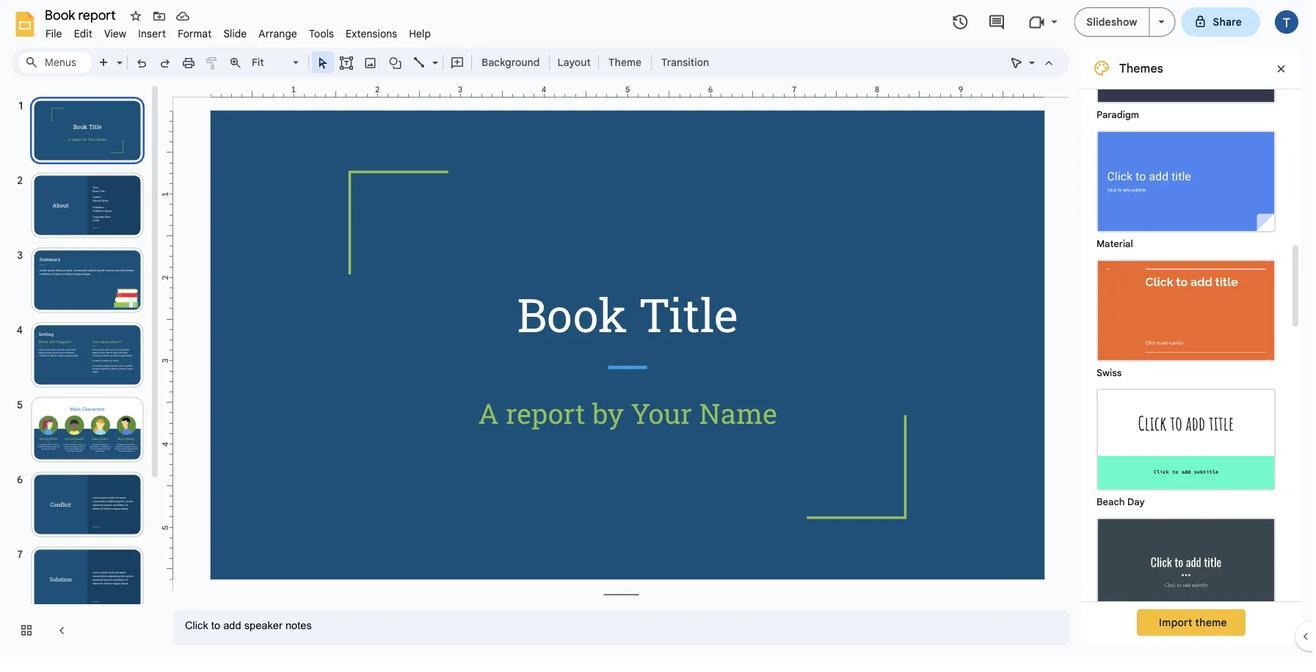 Task type: describe. For each thing, give the bounding box(es) containing it.
slide menu item
[[218, 25, 253, 42]]

import
[[1159, 617, 1193, 629]]

file menu item
[[40, 25, 68, 42]]

transition
[[662, 56, 709, 69]]

Menus field
[[18, 52, 92, 73]]

themes application
[[0, 0, 1313, 658]]

help menu item
[[403, 25, 437, 42]]

menu bar inside menu bar banner
[[40, 19, 437, 43]]

Material radio
[[1089, 123, 1283, 253]]

Swiss radio
[[1089, 253, 1283, 382]]

day
[[1128, 497, 1145, 508]]

beach day
[[1097, 497, 1145, 508]]

share button
[[1182, 7, 1260, 37]]

main toolbar
[[53, 0, 717, 649]]

Paradigm radio
[[1089, 0, 1283, 123]]

material
[[1097, 238, 1133, 250]]

themes
[[1120, 61, 1163, 76]]

Slate radio
[[1089, 511, 1283, 640]]

layout button
[[553, 51, 595, 73]]

format
[[178, 27, 212, 40]]

background
[[482, 56, 540, 69]]

share
[[1213, 15, 1242, 28]]

theme button
[[602, 51, 648, 73]]

slideshow button
[[1074, 7, 1150, 37]]

edit
[[74, 27, 92, 40]]

insert menu item
[[132, 25, 172, 42]]

file
[[46, 27, 62, 40]]

Rename text field
[[40, 6, 124, 23]]

view menu item
[[98, 25, 132, 42]]

import theme
[[1159, 617, 1227, 629]]



Task type: locate. For each thing, give the bounding box(es) containing it.
edit menu item
[[68, 25, 98, 42]]

shape image
[[387, 52, 404, 73]]

theme
[[609, 56, 642, 69]]

navigation
[[0, 83, 162, 658]]

new slide with layout image
[[113, 53, 123, 58]]

paradigm
[[1097, 109, 1139, 121]]

presentation options image
[[1159, 21, 1165, 23]]

swiss
[[1097, 367, 1122, 379]]

slide
[[223, 27, 247, 40]]

view
[[104, 27, 126, 40]]

extensions menu item
[[340, 25, 403, 42]]

menu bar
[[40, 19, 437, 43]]

layout
[[558, 56, 591, 69]]

menu bar containing file
[[40, 19, 437, 43]]

Zoom field
[[247, 52, 305, 74]]

Star checkbox
[[126, 6, 146, 26]]

transition button
[[655, 51, 716, 73]]

insert image image
[[362, 52, 379, 73]]

format menu item
[[172, 25, 218, 42]]

tools menu item
[[303, 25, 340, 42]]

background button
[[475, 51, 547, 73]]

Zoom text field
[[250, 52, 291, 73]]

slideshow
[[1087, 15, 1138, 28]]

tools
[[309, 27, 334, 40]]

theme
[[1196, 617, 1227, 629]]

themes section
[[1081, 0, 1302, 646]]

extensions
[[346, 27, 397, 40]]

arrange menu item
[[253, 25, 303, 42]]

menu bar banner
[[0, 0, 1313, 658]]

navigation inside themes application
[[0, 83, 162, 658]]

mode and view toolbar
[[1005, 48, 1061, 77]]

arrange
[[259, 27, 297, 40]]

insert
[[138, 27, 166, 40]]

beach
[[1097, 497, 1125, 508]]

slate image
[[1098, 520, 1274, 619]]

import theme button
[[1137, 610, 1246, 636]]

Beach Day radio
[[1089, 382, 1283, 511]]

help
[[409, 27, 431, 40]]



Task type: vqa. For each thing, say whether or not it's contained in the screenshot.
Required question element
no



